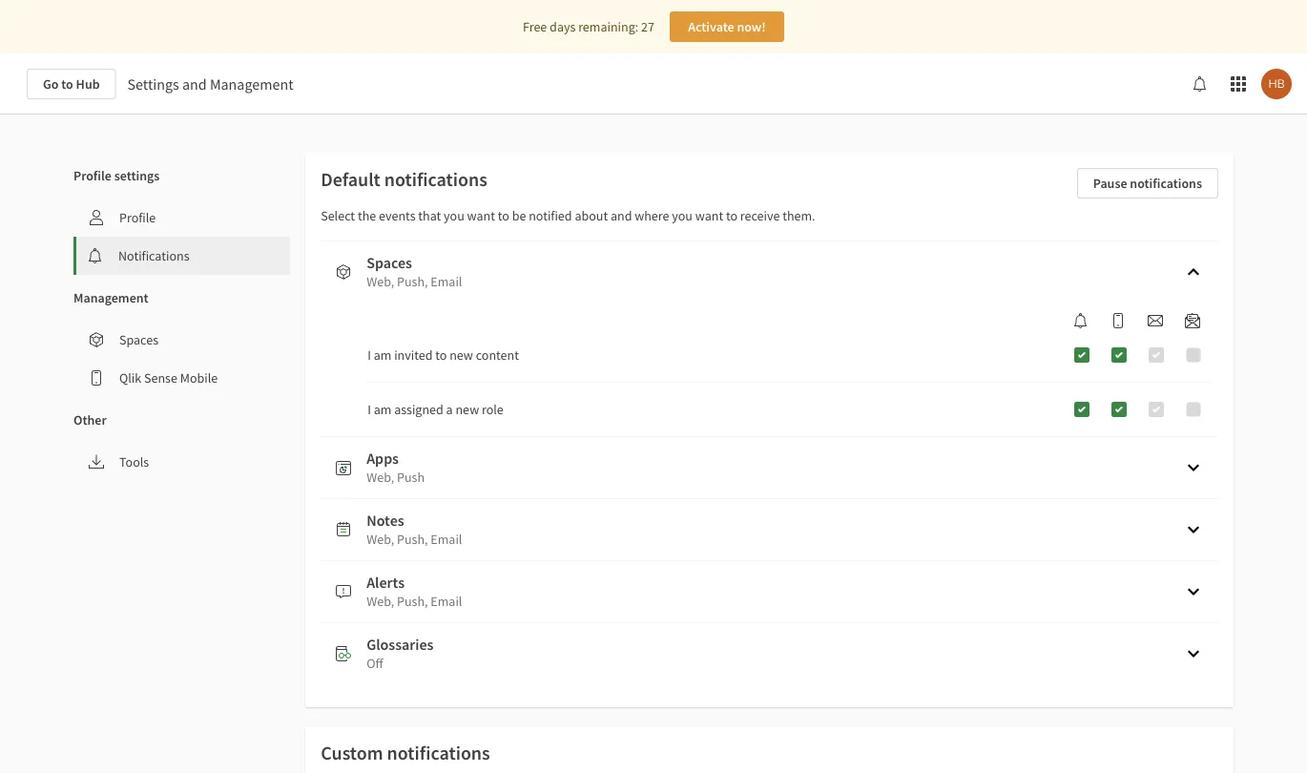 Task type: vqa. For each thing, say whether or not it's contained in the screenshot.
Tools
yes



Task type: describe. For each thing, give the bounding box(es) containing it.
pause notifications button
[[1077, 168, 1219, 199]]

push notifications in qlik sense mobile element
[[1103, 313, 1134, 328]]

content
[[476, 346, 519, 364]]

custom
[[321, 741, 383, 765]]

am for invited
[[374, 346, 392, 364]]

that
[[418, 207, 441, 224]]

notifications sent to your email image
[[1148, 313, 1164, 328]]

qlik
[[119, 369, 141, 387]]

go
[[43, 75, 59, 93]]

profile for profile
[[119, 209, 156, 226]]

i am invited to new content
[[368, 346, 519, 364]]

pause
[[1094, 175, 1128, 192]]

notifications sent to your email element
[[1141, 313, 1171, 328]]

web, for alerts
[[367, 593, 394, 610]]

notifications when using qlik sense in a browser element
[[1066, 313, 1097, 328]]

email for spaces
[[431, 273, 462, 290]]

notes
[[367, 511, 404, 530]]

push notifications in qlik sense mobile image
[[1111, 313, 1126, 328]]

to left be
[[498, 207, 510, 224]]

receive
[[741, 207, 780, 224]]

to right invited
[[436, 346, 447, 364]]

notifications when using qlik sense in a browser image
[[1074, 313, 1089, 328]]

settings
[[114, 167, 160, 184]]

glossaries
[[367, 635, 434, 654]]

free
[[523, 18, 547, 35]]

tools link
[[73, 443, 290, 481]]

alerts
[[367, 573, 405, 592]]

profile for profile settings
[[73, 167, 112, 184]]

qlik sense mobile link
[[73, 359, 290, 397]]

select the events that you want to be notified about and where you want to receive them.
[[321, 207, 816, 224]]

notes web, push, email
[[367, 511, 462, 548]]

events
[[379, 207, 416, 224]]

27
[[641, 18, 655, 35]]

spaces for spaces web, push, email
[[367, 253, 412, 272]]

push
[[397, 469, 425, 486]]

notified
[[529, 207, 572, 224]]

push, for notes
[[397, 531, 428, 548]]

2 you from the left
[[672, 207, 693, 224]]

i for i am invited to new content
[[368, 346, 371, 364]]

settings
[[127, 74, 179, 94]]

about
[[575, 207, 608, 224]]

2 want from the left
[[696, 207, 724, 224]]

web, for notes
[[367, 531, 394, 548]]

notifications for default notifications
[[384, 168, 488, 191]]

to right go at the left of page
[[61, 75, 73, 93]]

mobile
[[180, 369, 218, 387]]

email for notes
[[431, 531, 462, 548]]

days
[[550, 18, 576, 35]]

assigned
[[394, 401, 444, 418]]

hub
[[76, 75, 100, 93]]

the
[[358, 207, 376, 224]]

them.
[[783, 207, 816, 224]]



Task type: locate. For each thing, give the bounding box(es) containing it.
to
[[61, 75, 73, 93], [498, 207, 510, 224], [726, 207, 738, 224], [436, 346, 447, 364]]

am for assigned
[[374, 401, 392, 418]]

profile link
[[73, 199, 290, 237]]

0 horizontal spatial profile
[[73, 167, 112, 184]]

default
[[321, 168, 381, 191]]

0 horizontal spatial want
[[467, 207, 495, 224]]

1 you from the left
[[444, 207, 465, 224]]

push, down events
[[397, 273, 428, 290]]

1 push, from the top
[[397, 273, 428, 290]]

spaces for spaces
[[119, 331, 158, 348]]

where
[[635, 207, 670, 224]]

i left invited
[[368, 346, 371, 364]]

apps web, push
[[367, 449, 425, 486]]

notifications for pause notifications
[[1130, 175, 1203, 192]]

i left 'assigned'
[[368, 401, 371, 418]]

you
[[444, 207, 465, 224], [672, 207, 693, 224]]

invited
[[394, 346, 433, 364]]

1 vertical spatial am
[[374, 401, 392, 418]]

spaces up qlik on the left
[[119, 331, 158, 348]]

0 vertical spatial am
[[374, 346, 392, 364]]

3 web, from the top
[[367, 531, 394, 548]]

howard brown image
[[1262, 69, 1292, 99]]

role
[[482, 401, 504, 418]]

spaces
[[367, 253, 412, 272], [119, 331, 158, 348]]

email up glossaries
[[431, 593, 462, 610]]

web, inside the alerts web, push, email
[[367, 593, 394, 610]]

1 vertical spatial management
[[73, 289, 149, 306]]

2 am from the top
[[374, 401, 392, 418]]

notifications bundled in a daily email digest image
[[1186, 313, 1201, 328]]

pause notifications
[[1094, 175, 1203, 192]]

web, inside the notes web, push, email
[[367, 531, 394, 548]]

profile settings
[[73, 167, 160, 184]]

new
[[450, 346, 473, 364], [456, 401, 479, 418]]

apps
[[367, 449, 399, 468]]

0 vertical spatial spaces
[[367, 253, 412, 272]]

1 vertical spatial spaces
[[119, 331, 158, 348]]

email
[[431, 273, 462, 290], [431, 531, 462, 548], [431, 593, 462, 610]]

want left be
[[467, 207, 495, 224]]

2 push, from the top
[[397, 531, 428, 548]]

off
[[367, 655, 383, 672]]

1 am from the top
[[374, 346, 392, 364]]

a
[[446, 401, 453, 418]]

notifications
[[118, 247, 189, 264]]

notifications right pause
[[1130, 175, 1203, 192]]

1 horizontal spatial you
[[672, 207, 693, 224]]

push,
[[397, 273, 428, 290], [397, 531, 428, 548], [397, 593, 428, 610]]

activate
[[688, 18, 735, 35]]

i
[[368, 346, 371, 364], [368, 401, 371, 418]]

0 vertical spatial push,
[[397, 273, 428, 290]]

and
[[182, 74, 207, 94], [611, 207, 632, 224]]

web, for spaces
[[367, 273, 394, 290]]

3 push, from the top
[[397, 593, 428, 610]]

be
[[512, 207, 526, 224]]

0 horizontal spatial spaces
[[119, 331, 158, 348]]

1 vertical spatial and
[[611, 207, 632, 224]]

1 vertical spatial profile
[[119, 209, 156, 226]]

1 horizontal spatial want
[[696, 207, 724, 224]]

web, down notes
[[367, 531, 394, 548]]

and right the "settings"
[[182, 74, 207, 94]]

0 horizontal spatial you
[[444, 207, 465, 224]]

notifications bundled in a daily email digest element
[[1178, 313, 1208, 328]]

other
[[73, 411, 107, 429]]

am left 'assigned'
[[374, 401, 392, 418]]

1 web, from the top
[[367, 273, 394, 290]]

activate now! link
[[670, 11, 785, 42]]

1 vertical spatial email
[[431, 531, 462, 548]]

notifications for custom notifications
[[387, 741, 490, 765]]

0 vertical spatial management
[[210, 74, 294, 94]]

new right a
[[456, 401, 479, 418]]

spaces web, push, email
[[367, 253, 462, 290]]

1 i from the top
[[368, 346, 371, 364]]

2 email from the top
[[431, 531, 462, 548]]

web, down alerts
[[367, 593, 394, 610]]

push, inside the notes web, push, email
[[397, 531, 428, 548]]

1 horizontal spatial spaces
[[367, 253, 412, 272]]

you right where
[[672, 207, 693, 224]]

0 horizontal spatial management
[[73, 289, 149, 306]]

am left invited
[[374, 346, 392, 364]]

web, down "the"
[[367, 273, 394, 290]]

web, down 'apps'
[[367, 469, 394, 486]]

push, inside the alerts web, push, email
[[397, 593, 428, 610]]

and right about
[[611, 207, 632, 224]]

management
[[210, 74, 294, 94], [73, 289, 149, 306]]

want left receive
[[696, 207, 724, 224]]

you right that
[[444, 207, 465, 224]]

email inside the alerts web, push, email
[[431, 593, 462, 610]]

notifications
[[384, 168, 488, 191], [1130, 175, 1203, 192], [387, 741, 490, 765]]

1 vertical spatial new
[[456, 401, 479, 418]]

web,
[[367, 273, 394, 290], [367, 469, 394, 486], [367, 531, 394, 548], [367, 593, 394, 610]]

1 vertical spatial push,
[[397, 531, 428, 548]]

qlik sense mobile
[[119, 369, 218, 387]]

activate now!
[[688, 18, 766, 35]]

profile left settings
[[73, 167, 112, 184]]

0 vertical spatial i
[[368, 346, 371, 364]]

default notifications
[[321, 168, 488, 191]]

3 email from the top
[[431, 593, 462, 610]]

now!
[[737, 18, 766, 35]]

i am assigned a new role
[[368, 401, 504, 418]]

email up the alerts web, push, email
[[431, 531, 462, 548]]

spaces inside spaces web, push, email
[[367, 253, 412, 272]]

spaces down events
[[367, 253, 412, 272]]

new for content
[[450, 346, 473, 364]]

profile up the notifications
[[119, 209, 156, 226]]

0 vertical spatial and
[[182, 74, 207, 94]]

push, for spaces
[[397, 273, 428, 290]]

i for i am assigned a new role
[[368, 401, 371, 418]]

4 web, from the top
[[367, 593, 394, 610]]

want
[[467, 207, 495, 224], [696, 207, 724, 224]]

2 vertical spatial push,
[[397, 593, 428, 610]]

notifications right custom
[[387, 741, 490, 765]]

2 i from the top
[[368, 401, 371, 418]]

custom notifications
[[321, 741, 490, 765]]

1 horizontal spatial profile
[[119, 209, 156, 226]]

1 horizontal spatial management
[[210, 74, 294, 94]]

free days remaining: 27
[[523, 18, 655, 35]]

select
[[321, 207, 355, 224]]

push, inside spaces web, push, email
[[397, 273, 428, 290]]

notifications inside button
[[1130, 175, 1203, 192]]

spaces link
[[73, 321, 290, 359]]

push, down alerts
[[397, 593, 428, 610]]

notifications up that
[[384, 168, 488, 191]]

0 vertical spatial profile
[[73, 167, 112, 184]]

web, inside 'apps web, push'
[[367, 469, 394, 486]]

glossaries off
[[367, 635, 434, 672]]

to left receive
[[726, 207, 738, 224]]

am
[[374, 346, 392, 364], [374, 401, 392, 418]]

push, for alerts
[[397, 593, 428, 610]]

email inside the notes web, push, email
[[431, 531, 462, 548]]

web, inside spaces web, push, email
[[367, 273, 394, 290]]

email down that
[[431, 273, 462, 290]]

sense
[[144, 369, 177, 387]]

new left 'content'
[[450, 346, 473, 364]]

1 horizontal spatial and
[[611, 207, 632, 224]]

alerts web, push, email
[[367, 573, 462, 610]]

1 want from the left
[[467, 207, 495, 224]]

1 email from the top
[[431, 273, 462, 290]]

push, down notes
[[397, 531, 428, 548]]

email inside spaces web, push, email
[[431, 273, 462, 290]]

tools
[[119, 453, 149, 471]]

remaining:
[[579, 18, 639, 35]]

2 vertical spatial email
[[431, 593, 462, 610]]

1 vertical spatial i
[[368, 401, 371, 418]]

0 vertical spatial email
[[431, 273, 462, 290]]

new for role
[[456, 401, 479, 418]]

go to hub link
[[27, 69, 116, 99]]

0 horizontal spatial and
[[182, 74, 207, 94]]

email for alerts
[[431, 593, 462, 610]]

0 vertical spatial new
[[450, 346, 473, 364]]

go to hub
[[43, 75, 100, 93]]

profile
[[73, 167, 112, 184], [119, 209, 156, 226]]

notifications link
[[76, 237, 290, 275]]

settings and management
[[127, 74, 294, 94]]

web, for apps
[[367, 469, 394, 486]]

2 web, from the top
[[367, 469, 394, 486]]



